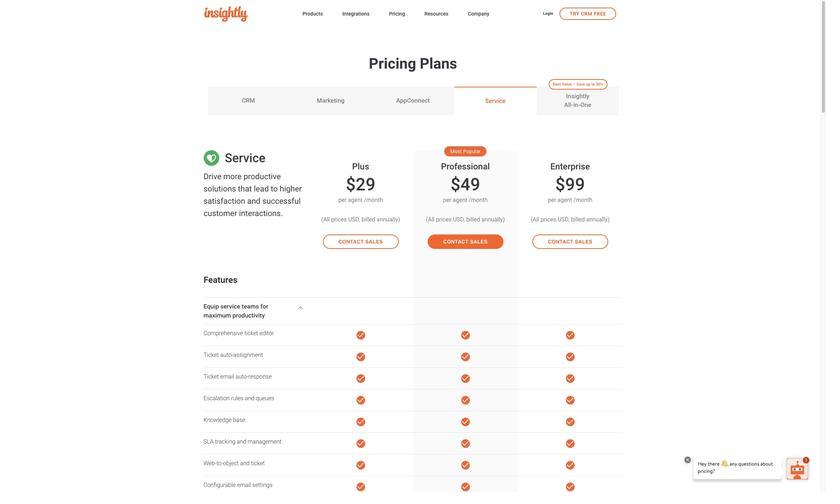 Task type: vqa. For each thing, say whether or not it's contained in the screenshot.
a
no



Task type: describe. For each thing, give the bounding box(es) containing it.
professional
[[441, 161, 490, 172]]

object
[[223, 460, 239, 467]]

1 vertical spatial ticket
[[251, 460, 265, 467]]

service link
[[454, 87, 537, 116]]

(all for 29
[[321, 216, 330, 223]]

and right tracking
[[237, 438, 246, 445]]

value
[[562, 82, 572, 87]]

insightly logo image
[[204, 6, 248, 22]]

insightly all-in-one
[[564, 93, 591, 108]]

2 contact sales from the left
[[443, 239, 488, 245]]

lead
[[254, 184, 269, 193]]

appconnect
[[396, 97, 430, 104]]

pricing plans
[[369, 55, 457, 72]]

equip
[[204, 303, 219, 310]]

products
[[302, 11, 323, 17]]

best
[[553, 82, 561, 87]]

appconnect link
[[372, 87, 454, 116]]

productive
[[244, 172, 281, 181]]

configurable email settings
[[204, 482, 273, 488]]

to-
[[216, 460, 223, 467]]

drive
[[204, 172, 221, 181]]

escalation
[[204, 395, 230, 402]]

response
[[248, 373, 272, 380]]

in-
[[573, 101, 580, 108]]

sales for 29
[[365, 239, 383, 245]]

company link
[[468, 9, 489, 19]]

comprehensive
[[204, 330, 243, 337]]

and right object
[[240, 460, 250, 467]]

comprehensive ticket editor
[[204, 330, 274, 337]]

chevron up image
[[296, 303, 305, 312]]

insightly
[[566, 93, 589, 100]]

integrations link
[[342, 9, 370, 19]]

annually) for 49
[[482, 216, 505, 223]]

annually) for 29
[[377, 216, 400, 223]]

49
[[461, 174, 480, 195]]

management
[[248, 438, 281, 445]]

interactions.
[[239, 209, 283, 218]]

customer
[[204, 209, 237, 218]]

all-
[[564, 101, 573, 108]]

queues
[[256, 395, 274, 402]]

to inside drive more productive solutions that lead to higher satisfaction and successful customer interactions.
[[271, 184, 278, 193]]

free
[[594, 11, 606, 16]]

prices for 29
[[331, 216, 347, 223]]

login link
[[543, 11, 553, 17]]

99
[[565, 174, 585, 195]]

marketing link
[[290, 87, 372, 116]]

products and bundles tab list
[[207, 79, 619, 116]]

–
[[573, 82, 575, 87]]

ticket email auto-response
[[204, 373, 272, 380]]

usd, for 49
[[453, 216, 465, 223]]

integrations
[[342, 11, 370, 17]]

one
[[580, 101, 591, 108]]

service inside products and bundles tab list
[[485, 97, 506, 104]]

maximum
[[204, 312, 231, 319]]

and inside drive more productive solutions that lead to higher satisfaction and successful customer interactions.
[[247, 197, 260, 206]]

service
[[220, 303, 240, 310]]

usd, for 99
[[558, 216, 570, 223]]

knowledge
[[204, 417, 232, 423]]

popular
[[463, 148, 481, 154]]

(all for 99
[[531, 216, 539, 223]]

$ for 49
[[451, 174, 461, 195]]

solutions
[[204, 184, 236, 193]]

contact for 29
[[338, 239, 364, 245]]

successful
[[262, 197, 301, 206]]

email for ticket
[[220, 373, 234, 380]]

plans
[[420, 55, 457, 72]]

to inside products and bundles tab list
[[591, 82, 595, 87]]

ticket for ticket auto-assignment
[[204, 351, 219, 358]]

teams
[[242, 303, 259, 310]]

most
[[450, 148, 462, 154]]

rules
[[231, 395, 244, 402]]

more
[[223, 172, 242, 181]]

$ 99 per agent /month
[[548, 174, 593, 203]]

productivity
[[233, 312, 265, 319]]

satisfaction
[[204, 197, 245, 206]]

crm link
[[207, 87, 290, 116]]

0 horizontal spatial service
[[225, 151, 266, 165]]

most popular
[[450, 148, 481, 154]]

$ 49 per agent /month
[[443, 174, 488, 203]]

base
[[233, 417, 245, 423]]

marketing
[[317, 97, 345, 104]]

pricing for pricing plans
[[369, 55, 416, 72]]



Task type: locate. For each thing, give the bounding box(es) containing it.
2 billed from the left
[[466, 216, 480, 223]]

sales
[[365, 239, 383, 245], [470, 239, 488, 245], [575, 239, 592, 245]]

3 $ from the left
[[555, 174, 565, 195]]

per inside $ 99 per agent /month
[[548, 197, 556, 203]]

$ inside $ 29 per agent /month
[[346, 174, 356, 195]]

email
[[220, 373, 234, 380], [237, 482, 251, 488]]

auto- up escalation rules and queues
[[236, 373, 248, 380]]

1 vertical spatial auto-
[[236, 373, 248, 380]]

3 contact sales from the left
[[548, 239, 592, 245]]

email for configurable
[[237, 482, 251, 488]]

2 horizontal spatial (all prices usd, billed annually)
[[531, 216, 610, 223]]

/month inside $ 99 per agent /month
[[574, 197, 593, 203]]

2 $ from the left
[[451, 174, 461, 195]]

(all prices usd, billed annually) down $ 49 per agent /month
[[426, 216, 505, 223]]

billed down $ 99 per agent /month
[[571, 216, 585, 223]]

1 horizontal spatial service
[[485, 97, 506, 104]]

0 horizontal spatial contact
[[338, 239, 364, 245]]

email down ticket auto-assignment
[[220, 373, 234, 380]]

crm inside try crm free button
[[581, 11, 592, 16]]

per for 29
[[338, 197, 347, 203]]

0 vertical spatial ticket
[[244, 330, 258, 337]]

3 (all prices usd, billed annually) from the left
[[531, 216, 610, 223]]

contact sales button
[[323, 234, 399, 249], [428, 234, 503, 249], [532, 234, 608, 249]]

2 horizontal spatial $
[[555, 174, 565, 195]]

2 horizontal spatial sales
[[575, 239, 592, 245]]

1 $ from the left
[[346, 174, 356, 195]]

1 horizontal spatial usd,
[[453, 216, 465, 223]]

1 vertical spatial service
[[225, 151, 266, 165]]

2 usd, from the left
[[453, 216, 465, 223]]

0 horizontal spatial to
[[271, 184, 278, 193]]

knowledge base
[[204, 417, 245, 423]]

agent down 29
[[348, 197, 363, 203]]

escalation rules and queues
[[204, 395, 274, 402]]

to right up in the right top of the page
[[591, 82, 595, 87]]

contact sales link for 29
[[317, 234, 404, 267]]

2 horizontal spatial /month
[[574, 197, 593, 203]]

3 prices from the left
[[541, 216, 556, 223]]

agent inside $ 29 per agent /month
[[348, 197, 363, 203]]

$
[[346, 174, 356, 195], [451, 174, 461, 195], [555, 174, 565, 195]]

contact sales for 99
[[548, 239, 592, 245]]

1 horizontal spatial email
[[237, 482, 251, 488]]

2 prices from the left
[[436, 216, 452, 223]]

agent down 49
[[453, 197, 467, 203]]

crm inside crm link
[[242, 97, 255, 104]]

1 sales from the left
[[365, 239, 383, 245]]

/month down 29
[[364, 197, 383, 203]]

$ 29 per agent /month
[[338, 174, 383, 203]]

0 horizontal spatial contact sales button
[[323, 234, 399, 249]]

ticket auto-assignment
[[204, 351, 263, 358]]

0 vertical spatial ticket
[[204, 351, 219, 358]]

1 horizontal spatial contact sales
[[443, 239, 488, 245]]

1 horizontal spatial auto-
[[236, 373, 248, 380]]

1 per from the left
[[338, 197, 347, 203]]

pricing for pricing
[[389, 11, 405, 17]]

to right lead
[[271, 184, 278, 193]]

0 horizontal spatial usd,
[[348, 216, 360, 223]]

/month inside $ 49 per agent /month
[[469, 197, 488, 203]]

1 contact sales button from the left
[[323, 234, 399, 249]]

2 contact sales button from the left
[[428, 234, 503, 249]]

ticket down comprehensive
[[204, 351, 219, 358]]

contact sales button for 29
[[323, 234, 399, 249]]

/month
[[364, 197, 383, 203], [469, 197, 488, 203], [574, 197, 593, 203]]

3 /month from the left
[[574, 197, 593, 203]]

0 horizontal spatial per
[[338, 197, 347, 203]]

1 usd, from the left
[[348, 216, 360, 223]]

usd, down $ 29 per agent /month
[[348, 216, 360, 223]]

2 agent from the left
[[453, 197, 467, 203]]

try crm free button
[[560, 7, 616, 20]]

2 horizontal spatial annually)
[[586, 216, 610, 223]]

0 horizontal spatial sales
[[365, 239, 383, 245]]

agent inside $ 49 per agent /month
[[453, 197, 467, 203]]

1 horizontal spatial /month
[[469, 197, 488, 203]]

company
[[468, 11, 489, 17]]

0 horizontal spatial agent
[[348, 197, 363, 203]]

pricing link
[[389, 9, 405, 19]]

1 horizontal spatial agent
[[453, 197, 467, 203]]

try crm free link
[[560, 7, 616, 20]]

0 horizontal spatial crm
[[242, 97, 255, 104]]

1 vertical spatial pricing
[[369, 55, 416, 72]]

3 sales from the left
[[575, 239, 592, 245]]

per inside $ 29 per agent /month
[[338, 197, 347, 203]]

2 contact sales link from the left
[[422, 234, 509, 267]]

(all
[[321, 216, 330, 223], [426, 216, 435, 223], [531, 216, 539, 223]]

0 horizontal spatial annually)
[[377, 216, 400, 223]]

2 horizontal spatial contact
[[548, 239, 573, 245]]

agent down 99
[[558, 197, 572, 203]]

per for 49
[[443, 197, 451, 203]]

(all prices usd, billed annually) down $ 29 per agent /month
[[321, 216, 400, 223]]

2 /month from the left
[[469, 197, 488, 203]]

(all prices usd, billed annually) for 29
[[321, 216, 400, 223]]

0 horizontal spatial (all prices usd, billed annually)
[[321, 216, 400, 223]]

per for 99
[[548, 197, 556, 203]]

ticket up the settings
[[251, 460, 265, 467]]

web-to-object and ticket
[[204, 460, 265, 467]]

ticket left editor
[[244, 330, 258, 337]]

1 horizontal spatial (all
[[426, 216, 435, 223]]

0 horizontal spatial prices
[[331, 216, 347, 223]]

2 sales from the left
[[470, 239, 488, 245]]

plus
[[352, 161, 369, 172]]

1 agent from the left
[[348, 197, 363, 203]]

3 billed from the left
[[571, 216, 585, 223]]

contact sales link for 99
[[527, 234, 614, 267]]

29
[[356, 174, 375, 195]]

1 annually) from the left
[[377, 216, 400, 223]]

service
[[485, 97, 506, 104], [225, 151, 266, 165]]

agent inside $ 99 per agent /month
[[558, 197, 572, 203]]

and up interactions.
[[247, 197, 260, 206]]

editor
[[260, 330, 274, 337]]

save
[[576, 82, 585, 87]]

1 horizontal spatial per
[[443, 197, 451, 203]]

2 horizontal spatial (all
[[531, 216, 539, 223]]

crm
[[581, 11, 592, 16], [242, 97, 255, 104]]

/month for 29
[[364, 197, 383, 203]]

1 horizontal spatial contact sales button
[[428, 234, 503, 249]]

try
[[570, 11, 580, 16]]

sla tracking and management
[[204, 438, 281, 445]]

drive more productive solutions that lead to higher satisfaction and successful customer interactions.
[[204, 172, 302, 218]]

2 horizontal spatial usd,
[[558, 216, 570, 223]]

features
[[204, 275, 238, 285]]

1 horizontal spatial to
[[591, 82, 595, 87]]

$ down 'plus'
[[346, 174, 356, 195]]

(all prices usd, billed annually) for 49
[[426, 216, 505, 223]]

tracking
[[215, 438, 235, 445]]

contact sales
[[338, 239, 383, 245], [443, 239, 488, 245], [548, 239, 592, 245]]

1 horizontal spatial contact
[[443, 239, 469, 245]]

billed down $ 49 per agent /month
[[466, 216, 480, 223]]

0 vertical spatial email
[[220, 373, 234, 380]]

$ down enterprise
[[555, 174, 565, 195]]

annually)
[[377, 216, 400, 223], [482, 216, 505, 223], [586, 216, 610, 223]]

3 agent from the left
[[558, 197, 572, 203]]

prices for 99
[[541, 216, 556, 223]]

pricing
[[389, 11, 405, 17], [369, 55, 416, 72]]

auto-
[[220, 351, 233, 358], [236, 373, 248, 380]]

0 horizontal spatial auto-
[[220, 351, 233, 358]]

billed for 99
[[571, 216, 585, 223]]

contact sales button for 99
[[532, 234, 608, 249]]

up
[[586, 82, 590, 87]]

3 contact from the left
[[548, 239, 573, 245]]

1 contact sales link from the left
[[317, 234, 404, 267]]

3 per from the left
[[548, 197, 556, 203]]

1 (all prices usd, billed annually) from the left
[[321, 216, 400, 223]]

2 horizontal spatial agent
[[558, 197, 572, 203]]

service icon image
[[204, 150, 219, 166]]

3 (all from the left
[[531, 216, 539, 223]]

equip service teams for maximum productivity
[[204, 303, 268, 319]]

1 horizontal spatial prices
[[436, 216, 452, 223]]

usd, down $ 49 per agent /month
[[453, 216, 465, 223]]

0 horizontal spatial billed
[[362, 216, 375, 223]]

0 vertical spatial service
[[485, 97, 506, 104]]

2 horizontal spatial contact sales
[[548, 239, 592, 245]]

0 vertical spatial to
[[591, 82, 595, 87]]

contact for 99
[[548, 239, 573, 245]]

0 horizontal spatial contact sales link
[[317, 234, 404, 267]]

agent
[[348, 197, 363, 203], [453, 197, 467, 203], [558, 197, 572, 203]]

1 contact from the left
[[338, 239, 364, 245]]

sales for 99
[[575, 239, 592, 245]]

assignment
[[233, 351, 263, 358]]

30%
[[596, 82, 603, 87]]

1 vertical spatial to
[[271, 184, 278, 193]]

billed for 49
[[466, 216, 480, 223]]

login
[[543, 11, 553, 16]]

2 ticket from the top
[[204, 373, 219, 380]]

1 /month from the left
[[364, 197, 383, 203]]

billed down $ 29 per agent /month
[[362, 216, 375, 223]]

/month for 49
[[469, 197, 488, 203]]

/month for 99
[[574, 197, 593, 203]]

products link
[[302, 9, 323, 19]]

0 horizontal spatial email
[[220, 373, 234, 380]]

3 contact sales button from the left
[[532, 234, 608, 249]]

(all prices usd, billed annually) down $ 99 per agent /month
[[531, 216, 610, 223]]

auto- down comprehensive
[[220, 351, 233, 358]]

1 vertical spatial crm
[[242, 97, 255, 104]]

$ inside $ 99 per agent /month
[[555, 174, 565, 195]]

1 ticket from the top
[[204, 351, 219, 358]]

$ inside $ 49 per agent /month
[[451, 174, 461, 195]]

$ for 99
[[555, 174, 565, 195]]

usd,
[[348, 216, 360, 223], [453, 216, 465, 223], [558, 216, 570, 223]]

sla
[[204, 438, 214, 445]]

ticket
[[204, 351, 219, 358], [204, 373, 219, 380]]

2 (all prices usd, billed annually) from the left
[[426, 216, 505, 223]]

annually) for 99
[[586, 216, 610, 223]]

3 contact sales link from the left
[[527, 234, 614, 267]]

3 usd, from the left
[[558, 216, 570, 223]]

/month down 99
[[574, 197, 593, 203]]

1 (all from the left
[[321, 216, 330, 223]]

2 horizontal spatial billed
[[571, 216, 585, 223]]

contact sales for 29
[[338, 239, 383, 245]]

and right rules
[[245, 395, 254, 402]]

/month down 49
[[469, 197, 488, 203]]

try crm free
[[570, 11, 606, 16]]

resources link
[[425, 9, 448, 19]]

0 horizontal spatial $
[[346, 174, 356, 195]]

0 vertical spatial pricing
[[389, 11, 405, 17]]

0 horizontal spatial (all
[[321, 216, 330, 223]]

configurable
[[204, 482, 236, 488]]

1 horizontal spatial (all prices usd, billed annually)
[[426, 216, 505, 223]]

enterprise
[[550, 161, 590, 172]]

1 horizontal spatial sales
[[470, 239, 488, 245]]

1 horizontal spatial billed
[[466, 216, 480, 223]]

0 vertical spatial auto-
[[220, 351, 233, 358]]

2 horizontal spatial prices
[[541, 216, 556, 223]]

agent for 29
[[348, 197, 363, 203]]

(all prices usd, billed annually) for 99
[[531, 216, 610, 223]]

ticket up escalation
[[204, 373, 219, 380]]

/month inside $ 29 per agent /month
[[364, 197, 383, 203]]

usd, for 29
[[348, 216, 360, 223]]

2 horizontal spatial contact sales link
[[527, 234, 614, 267]]

resources
[[425, 11, 448, 17]]

1 horizontal spatial $
[[451, 174, 461, 195]]

2 (all from the left
[[426, 216, 435, 223]]

1 billed from the left
[[362, 216, 375, 223]]

0 horizontal spatial /month
[[364, 197, 383, 203]]

best value – save up to 30%
[[553, 82, 603, 87]]

insightly logo link
[[204, 6, 291, 22]]

prices for 49
[[436, 216, 452, 223]]

2 horizontal spatial per
[[548, 197, 556, 203]]

$ down the professional at the top right
[[451, 174, 461, 195]]

3 annually) from the left
[[586, 216, 610, 223]]

usd, down $ 99 per agent /month
[[558, 216, 570, 223]]

0 horizontal spatial contact sales
[[338, 239, 383, 245]]

1 horizontal spatial contact sales link
[[422, 234, 509, 267]]

prices
[[331, 216, 347, 223], [436, 216, 452, 223], [541, 216, 556, 223]]

higher
[[280, 184, 302, 193]]

email left the settings
[[237, 482, 251, 488]]

per inside $ 49 per agent /month
[[443, 197, 451, 203]]

(all for 49
[[426, 216, 435, 223]]

contact sales link
[[317, 234, 404, 267], [422, 234, 509, 267], [527, 234, 614, 267]]

2 per from the left
[[443, 197, 451, 203]]

1 vertical spatial email
[[237, 482, 251, 488]]

agent for 99
[[558, 197, 572, 203]]

$ for 29
[[346, 174, 356, 195]]

(all prices usd, billed annually)
[[321, 216, 400, 223], [426, 216, 505, 223], [531, 216, 610, 223]]

agent for 49
[[453, 197, 467, 203]]

that
[[238, 184, 252, 193]]

contact
[[338, 239, 364, 245], [443, 239, 469, 245], [548, 239, 573, 245]]

per
[[338, 197, 347, 203], [443, 197, 451, 203], [548, 197, 556, 203]]

web-
[[204, 460, 216, 467]]

1 horizontal spatial crm
[[581, 11, 592, 16]]

2 annually) from the left
[[482, 216, 505, 223]]

billed for 29
[[362, 216, 375, 223]]

for
[[260, 303, 268, 310]]

1 horizontal spatial annually)
[[482, 216, 505, 223]]

2 contact from the left
[[443, 239, 469, 245]]

1 prices from the left
[[331, 216, 347, 223]]

ticket for ticket email auto-response
[[204, 373, 219, 380]]

0 vertical spatial crm
[[581, 11, 592, 16]]

1 vertical spatial ticket
[[204, 373, 219, 380]]

settings
[[252, 482, 273, 488]]

1 contact sales from the left
[[338, 239, 383, 245]]

2 horizontal spatial contact sales button
[[532, 234, 608, 249]]



